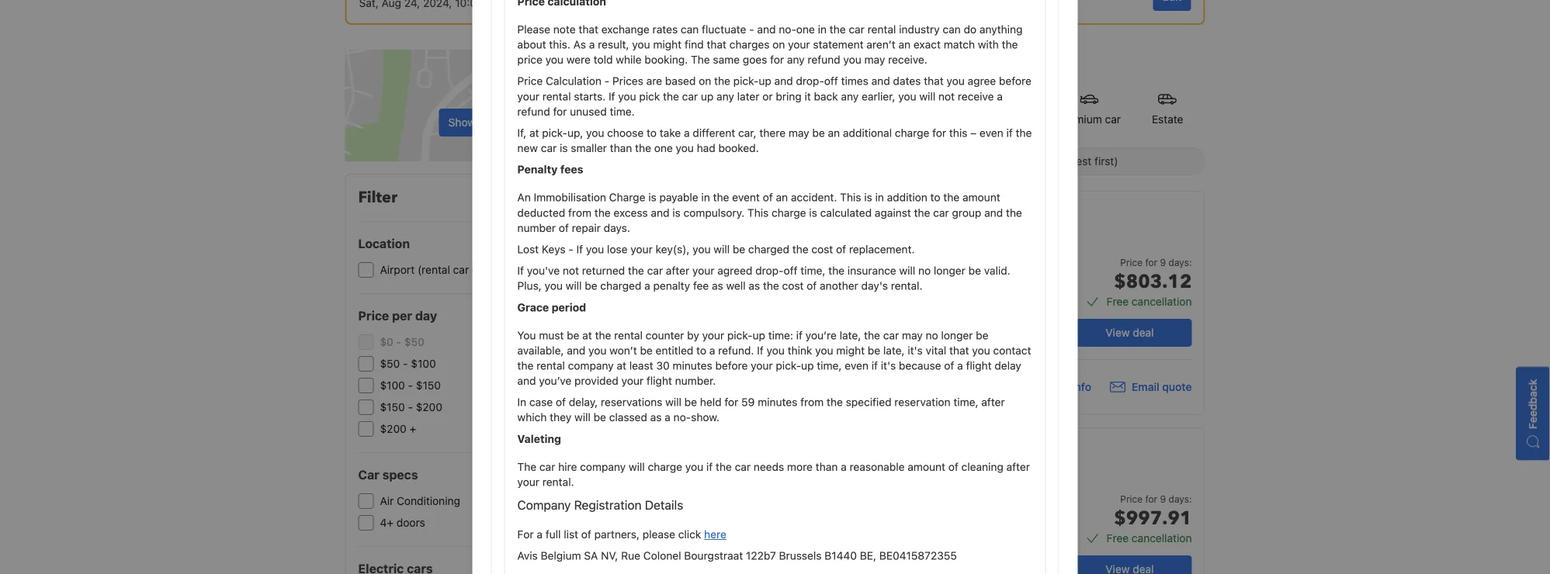 Task type: vqa. For each thing, say whether or not it's contained in the screenshot.
right Replacing
no



Task type: describe. For each thing, give the bounding box(es) containing it.
will up "period"
[[566, 280, 582, 292]]

1 horizontal spatial it's
[[908, 344, 923, 357]]

rome for rome ciampino airport
[[788, 554, 817, 567]]

if up the specified
[[872, 360, 878, 372]]

the down addition
[[914, 206, 931, 219]]

feedback button
[[1517, 367, 1551, 461]]

estate
[[1152, 113, 1184, 126]]

- inside please note that exchange rates can fluctuate - and no-one in the car rental industry can do anything about this. as a result, you might find that charges on your statement aren't an exact match with the price you were told while booking. the same goes for any refund you may receive.
[[750, 23, 755, 36]]

registration
[[574, 498, 642, 513]]

bourgstraat
[[684, 550, 743, 563]]

and right available,
[[567, 344, 586, 357]]

penalty
[[518, 163, 558, 176]]

price for $997.91
[[1121, 494, 1143, 505]]

car right '(rental'
[[453, 264, 469, 276]]

will inside price calculation - prices are based on the pick-up and drop-off times and dates that you agree before your rental starts. if you pick the car up any later or bring it back any earlier, you will not receive a refund for unused time.
[[920, 90, 936, 103]]

car inside an immobilisation charge is payable in the event of an accident. this is in addition to the amount deducted from the excess and is compulsory. this charge is calculated against the car group and the number of repair days.
[[934, 206, 949, 219]]

0 vertical spatial airport
[[380, 264, 415, 276]]

here
[[704, 528, 727, 541]]

even inside if, at pick-up, you choose to take a different car, there may be an additional charge for this – even if the new car is smaller than the one you had booked.
[[980, 127, 1004, 139]]

industry
[[899, 23, 940, 36]]

the right "–"
[[1016, 127, 1032, 139]]

because
[[899, 360, 942, 372]]

the down the same
[[715, 75, 731, 88]]

suv for suv
[[788, 471, 819, 492]]

rome ciampino airport car rental center
[[788, 317, 907, 346]]

based
[[665, 75, 696, 88]]

free for $997.91
[[1107, 532, 1129, 545]]

a inside price calculation - prices are based on the pick-up and drop-off times and dates that you agree before your rental starts. if you pick the car up any later or bring it back any earlier, you will not receive a refund for unused time.
[[997, 90, 1003, 103]]

your right lose
[[631, 243, 653, 256]]

to inside if, at pick-up, you choose to take a different car, there may be an additional charge for this – even if the new car is smaller than the one you had booked.
[[647, 127, 657, 139]]

even inside you must be at the rental counter by your pick-up time: if you're late, the car may no longer be available, and you won't be entitled to a refund. if you think you might be late, it's vital that you contact the rental company at least 30 minutes before your pick-up time, even if it's because of a flight delay and you've provided your flight number.
[[845, 360, 869, 372]]

grace
[[518, 301, 549, 314]]

partners,
[[595, 528, 640, 541]]

be right the center
[[868, 344, 881, 357]]

you down statement
[[844, 53, 862, 66]]

and up bring
[[775, 75, 793, 88]]

you down dates
[[899, 90, 917, 103]]

price
[[518, 53, 543, 66]]

0 vertical spatial by
[[663, 155, 675, 168]]

1 vertical spatial flight
[[647, 375, 672, 388]]

conditioning
[[397, 495, 460, 508]]

be left valid.
[[969, 264, 982, 277]]

you left won't
[[589, 344, 607, 357]]

on inside please note that exchange rates can fluctuate - and no-one in the car rental industry can do anything about this. as a result, you might find that charges on your statement aren't an exact match with the price you were told while booking. the same goes for any refund you may receive.
[[773, 38, 785, 51]]

as inside in case of delay, reservations will be held for 59 minutes from the specified reservation time, after which they will be classed as a no-show.
[[651, 411, 662, 424]]

delay,
[[569, 396, 598, 409]]

think
[[788, 344, 813, 357]]

a left full
[[537, 528, 543, 541]]

charge inside if, at pick-up, you choose to take a different car, there may be an additional charge for this – even if the new car is smaller than the one you had booked.
[[895, 127, 930, 139]]

of inside the car hire company will charge you if the car needs more than a reasonable amount of cleaning after your rental.
[[949, 461, 959, 474]]

starts.
[[574, 90, 606, 103]]

available,
[[518, 344, 564, 357]]

you down you're
[[816, 344, 834, 357]]

penalty
[[653, 280, 690, 292]]

back
[[814, 90, 838, 103]]

0 vertical spatial this
[[840, 191, 862, 204]]

charge
[[609, 191, 646, 204]]

sa
[[584, 550, 598, 563]]

1 vertical spatial $50
[[380, 358, 400, 370]]

- right $0
[[397, 336, 402, 349]]

calculated
[[821, 206, 872, 219]]

a inside 'if you've not returned the car after your agreed drop-off time, the insurance will no longer be valid. plus, you will be charged a penalty fee as well as the cost of another day's rental.'
[[645, 280, 651, 292]]

you up the while on the left of the page
[[632, 38, 650, 51]]

pick- inside if, at pick-up, you choose to take a different car, there may be an additional charge for this – even if the new car is smaller than the one you had booked.
[[542, 127, 568, 139]]

up up different
[[701, 90, 714, 103]]

you down time:
[[767, 344, 785, 357]]

keys
[[542, 243, 566, 256]]

price for 9 days: $803.12
[[1115, 257, 1192, 295]]

1 horizontal spatial flight
[[966, 360, 992, 372]]

30
[[657, 360, 670, 372]]

the up another
[[829, 264, 845, 277]]

info
[[1073, 381, 1092, 394]]

and down payable
[[651, 206, 670, 219]]

compass
[[846, 239, 887, 250]]

car inside 'if you've not returned the car after your agreed drop-off time, the insurance will no longer be valid. plus, you will be charged a penalty fee as well as the cost of another day's rental.'
[[647, 264, 663, 277]]

replacement.
[[849, 243, 915, 256]]

in
[[518, 396, 527, 409]]

the up statement
[[830, 23, 846, 36]]

clear all filters button
[[535, 190, 606, 203]]

company inside the car hire company will charge you if the car needs more than a reasonable amount of cleaning after your rental.
[[580, 461, 626, 474]]

price inside the sort by element
[[1027, 155, 1053, 168]]

valeting
[[518, 433, 561, 446]]

days: for $803.12
[[1169, 257, 1192, 268]]

that up as
[[579, 23, 599, 36]]

refund.
[[718, 344, 754, 357]]

sort
[[638, 155, 660, 168]]

3 large bags
[[807, 291, 872, 304]]

an inside if, at pick-up, you choose to take a different car, there may be an additional charge for this – even if the new car is smaller than the one you had booked.
[[828, 127, 840, 139]]

is down accident.
[[809, 206, 818, 219]]

drop-off date element
[[559, 0, 701, 11]]

well
[[727, 280, 746, 292]]

is down payable
[[673, 206, 681, 219]]

product card group containing $803.12
[[638, 191, 1211, 415]]

avis belgium sa nv, rue colonel bourgstraat 122b7 brussels b1440 be, be0415872355
[[518, 550, 957, 563]]

up down the think at the bottom
[[802, 360, 814, 372]]

the inside please note that exchange rates can fluctuate - and no-one in the car rental industry can do anything about this. as a result, you might find that charges on your statement aren't an exact match with the price you were told while booking. the same goes for any refund you may receive.
[[691, 53, 710, 66]]

counter
[[646, 329, 684, 342]]

will down "number."
[[666, 396, 682, 409]]

fee
[[693, 280, 709, 292]]

be up "agreed"
[[733, 243, 746, 256]]

key(s),
[[656, 243, 690, 256]]

price left per
[[358, 309, 389, 323]]

vital
[[926, 344, 947, 357]]

by inside you must be at the rental counter by your pick-up time: if you're late, the car may no longer be available, and you won't be entitled to a refund. if you think you might be late, it's vital that you contact the rental company at least 30 minutes before your pick-up time, even if it's because of a flight delay and you've provided your flight number.
[[687, 329, 700, 342]]

be left held on the left of the page
[[685, 396, 697, 409]]

lose
[[607, 243, 628, 256]]

charge inside an immobilisation charge is payable in the event of an accident. this is in addition to the amount deducted from the excess and is compulsory. this charge is calculated against the car group and the number of repair days.
[[772, 206, 807, 219]]

day's
[[862, 280, 888, 292]]

price (lowest first)
[[1027, 155, 1119, 168]]

9 for $803.12
[[1161, 257, 1167, 268]]

rental inside please note that exchange rates can fluctuate - and no-one in the car rental industry can do anything about this. as a result, you might find that charges on your statement aren't an exact match with the price you were told while booking. the same goes for any refund you may receive.
[[868, 23, 896, 36]]

1 vertical spatial late,
[[884, 344, 905, 357]]

9 for $997.91
[[1161, 494, 1167, 505]]

your up refund.
[[703, 329, 725, 342]]

the right the center
[[864, 329, 881, 342]]

minutes inside you must be at the rental counter by your pick-up time: if you're late, the car may no longer be available, and you won't be entitled to a refund. if you think you might be late, it's vital that you contact the rental company at least 30 minutes before your pick-up time, even if it's because of a flight delay and you've provided your flight number.
[[673, 360, 713, 372]]

off inside 'if you've not returned the car after your agreed drop-off time, the insurance will no longer be valid. plus, you will be charged a penalty fee as well as the cost of another day's rental.'
[[784, 264, 798, 277]]

you left contact
[[973, 344, 991, 357]]

suv jeep compass or similar
[[788, 234, 930, 255]]

airport:
[[787, 49, 857, 75]]

charged inside 'if you've not returned the car after your agreed drop-off time, the insurance will no longer be valid. plus, you will be charged a penalty fee as well as the cost of another day's rental.'
[[601, 280, 642, 292]]

car inside "button"
[[1105, 113, 1121, 126]]

you're
[[806, 329, 837, 342]]

list
[[564, 528, 579, 541]]

you've
[[527, 264, 560, 277]]

from inside in case of delay, reservations will be held for 59 minutes from the specified reservation time, after which they will be classed as a no-show.
[[801, 396, 824, 409]]

$0
[[380, 336, 394, 349]]

statement
[[813, 38, 864, 51]]

1 vertical spatial car
[[358, 468, 380, 483]]

2 horizontal spatial as
[[749, 280, 760, 292]]

than inside the car hire company will charge you if the car needs more than a reasonable amount of cleaning after your rental.
[[816, 461, 838, 474]]

cost inside 'if you've not returned the car after your agreed drop-off time, the insurance will no longer be valid. plus, you will be charged a penalty fee as well as the cost of another day's rental.'
[[782, 280, 804, 292]]

- down $100 - $150
[[408, 401, 413, 414]]

pick- inside price calculation - prices are based on the pick-up and drop-off times and dates that you agree before your rental starts. if you pick the car up any later or bring it back any earlier, you will not receive a refund for unused time.
[[734, 75, 759, 88]]

reservation
[[895, 396, 951, 409]]

be inside if, at pick-up, you choose to take a different car, there may be an additional charge for this – even if the new car is smaller than the one you had booked.
[[813, 127, 825, 139]]

your down least
[[622, 375, 644, 388]]

the inside the car hire company will charge you if the car needs more than a reasonable amount of cleaning after your rental.
[[518, 461, 537, 474]]

the down "based"
[[663, 90, 679, 103]]

your down refund.
[[751, 360, 773, 372]]

you inside 'if you've not returned the car after your agreed drop-off time, the insurance will no longer be valid. plus, you will be charged a penalty fee as well as the cost of another day's rental.'
[[545, 280, 563, 292]]

0 horizontal spatial $200
[[380, 423, 407, 436]]

be down automatic
[[976, 329, 989, 342]]

find
[[685, 38, 704, 51]]

0 vertical spatial $100
[[411, 358, 436, 370]]

agree
[[968, 75, 997, 88]]

ciampino for rome ciampino airport car rental center
[[820, 317, 868, 330]]

airport for rome ciampino airport
[[871, 554, 907, 567]]

price for are
[[518, 75, 543, 88]]

if inside you must be at the rental counter by your pick-up time: if you're late, the car may no longer be available, and you won't be entitled to a refund. if you think you might be late, it's vital that you contact the rental company at least 30 minutes before your pick-up time, even if it's because of a flight delay and you've provided your flight number.
[[757, 344, 764, 357]]

returned
[[582, 264, 625, 277]]

the right returned
[[628, 264, 644, 277]]

1 vertical spatial $150
[[380, 401, 405, 414]]

pick- down the think at the bottom
[[776, 360, 802, 372]]

similar
[[901, 239, 930, 250]]

receive
[[958, 90, 994, 103]]

families
[[830, 207, 866, 218]]

the down filters
[[595, 206, 611, 219]]

deducted
[[518, 206, 566, 219]]

might inside please note that exchange rates can fluctuate - and no-one in the car rental industry can do anything about this. as a result, you might find that charges on your statement aren't an exact match with the price you were told while booking. the same goes for any refund you may receive.
[[653, 38, 682, 51]]

pick- up refund.
[[728, 329, 753, 342]]

event
[[732, 191, 760, 204]]

to inside you must be at the rental counter by your pick-up time: if you're late, the car may no longer be available, and you won't be entitled to a refund. if you think you might be late, it's vital that you contact the rental company at least 30 minutes before your pick-up time, even if it's because of a flight delay and you've provided your flight number.
[[697, 344, 707, 357]]

do
[[964, 23, 977, 36]]

price for 9 days: $997.91
[[1115, 494, 1192, 532]]

1 horizontal spatial $200
[[416, 401, 443, 414]]

rome ciampino airport button for product card group containing $997.91
[[788, 554, 907, 567]]

which
[[518, 411, 547, 424]]

car inside please note that exchange rates can fluctuate - and no-one in the car rental industry can do anything about this. as a result, you might find that charges on your statement aren't an exact match with the price you were told while booking. the same goes for any refund you may receive.
[[849, 23, 865, 36]]

filters
[[578, 190, 606, 203]]

show on map button
[[345, 50, 620, 162]]

number.
[[675, 375, 716, 388]]

drop- inside price calculation - prices are based on the pick-up and drop-off times and dates that you agree before your rental starts. if you pick the car up any later or bring it back any earlier, you will not receive a refund for unused time.
[[796, 75, 825, 88]]

premium
[[1058, 113, 1103, 126]]

no inside 'if you've not returned the car after your agreed drop-off time, the insurance will no longer be valid. plus, you will be charged a penalty fee as well as the cost of another day's rental.'
[[919, 264, 931, 277]]

if inside if, at pick-up, you choose to take a different car, there may be an additional charge for this – even if the new car is smaller than the one you had booked.
[[1007, 127, 1013, 139]]

the right well
[[763, 280, 780, 292]]

deal
[[1133, 327, 1154, 339]]

you down the prices
[[618, 90, 637, 103]]

1 can from the left
[[681, 23, 699, 36]]

if up the think at the bottom
[[797, 329, 803, 342]]

after inside 'if you've not returned the car after your agreed drop-off time, the insurance will no longer be valid. plus, you will be charged a penalty fee as well as the cost of another day's rental.'
[[666, 264, 690, 277]]

will down similar
[[900, 264, 916, 277]]

if down repair
[[577, 243, 583, 256]]

be,
[[860, 550, 877, 563]]

rental. inside 'if you've not returned the car after your agreed drop-off time, the insurance will no longer be valid. plus, you will be charged a penalty fee as well as the cost of another day's rental.'
[[891, 280, 923, 292]]

be down returned
[[585, 280, 598, 292]]

and up earlier,
[[872, 75, 891, 88]]

0 vertical spatial late,
[[840, 329, 861, 342]]

a inside if, at pick-up, you choose to take a different car, there may be an additional charge for this – even if the new car is smaller than the one you had booked.
[[684, 127, 690, 139]]

charge inside the car hire company will charge you if the car needs more than a reasonable amount of cleaning after your rental.
[[648, 461, 683, 474]]

will inside the car hire company will charge you if the car needs more than a reasonable amount of cleaning after your rental.
[[629, 461, 645, 474]]

a inside in case of delay, reservations will be held for 59 minutes from the specified reservation time, after which they will be classed as a no-show.
[[665, 411, 671, 424]]

4+
[[380, 517, 394, 530]]

you up receive
[[947, 75, 965, 88]]

ciampino for rome ciampino airport: 24 cars available
[[695, 49, 782, 75]]

will down delay,
[[575, 411, 591, 424]]

you up smaller
[[586, 127, 604, 139]]

company registration details
[[518, 498, 684, 513]]

the up won't
[[595, 329, 611, 342]]

for inside price for 9 days: $803.12
[[1146, 257, 1158, 268]]

- right keys
[[569, 243, 574, 256]]

0 horizontal spatial in
[[702, 191, 710, 204]]

air
[[380, 495, 394, 508]]

car,
[[739, 127, 757, 139]]

smaller
[[571, 142, 607, 155]]

up up later
[[759, 75, 772, 88]]

you down take
[[676, 142, 694, 155]]

be right must
[[567, 329, 580, 342]]

hire
[[558, 461, 577, 474]]

email quote button
[[1111, 380, 1192, 395]]

the up 5 at right top
[[793, 243, 809, 256]]

please note that exchange rates can fluctuate - and no-one in the car rental industry can do anything about this. as a result, you might find that charges on your statement aren't an exact match with the price you were told while booking. the same goes for any refund you may receive.
[[518, 23, 1023, 66]]

0 horizontal spatial any
[[717, 90, 735, 103]]

any inside please note that exchange rates can fluctuate - and no-one in the car rental industry can do anything about this. as a result, you might find that charges on your statement aren't an exact match with the price you were told while booking. the same goes for any refund you may receive.
[[787, 53, 805, 66]]

2 horizontal spatial at
[[617, 360, 627, 372]]

car left hire
[[540, 461, 556, 474]]

ciampino for rome ciampino airport
[[820, 554, 868, 567]]

the right group
[[1006, 206, 1023, 219]]

$50 - $100
[[380, 358, 436, 370]]

rome ciampino airport: 24 cars available
[[638, 49, 1014, 75]]

for a full list of partners, please click here
[[518, 528, 727, 541]]

calculation
[[546, 75, 602, 88]]

pick-up date element
[[359, 0, 503, 11]]

1 vertical spatial this
[[748, 206, 769, 219]]

and up in
[[518, 375, 536, 388]]

rome for rome ciampino airport: 24 cars available
[[638, 49, 690, 75]]

the down anything
[[1002, 38, 1018, 51]]

on inside button
[[479, 116, 492, 129]]

will up "agreed"
[[714, 243, 730, 256]]

reasonable
[[850, 461, 905, 474]]

at inside if, at pick-up, you choose to take a different car, there may be an additional charge for this – even if the new car is smaller than the one you had booked.
[[530, 127, 539, 139]]

for inside please note that exchange rates can fluctuate - and no-one in the car rental industry can do anything about this. as a result, you might find that charges on your statement aren't an exact match with the price you were told while booking. the same goes for any refund you may receive.
[[771, 53, 784, 66]]

one inside please note that exchange rates can fluctuate - and no-one in the car rental industry can do anything about this. as a result, you might find that charges on your statement aren't an exact match with the price you were told while booking. the same goes for any refund you may receive.
[[797, 23, 815, 36]]

1 horizontal spatial $50
[[404, 336, 425, 349]]

the up compulsory.
[[713, 191, 730, 204]]

rental up you've
[[537, 360, 565, 372]]

search summary element
[[345, 0, 1206, 25]]

before inside price calculation - prices are based on the pick-up and drop-off times and dates that you agree before your rental starts. if you pick the car up any later or bring it back any earlier, you will not receive a refund for unused time.
[[999, 75, 1032, 88]]

rental up won't
[[614, 329, 643, 342]]

the down available,
[[518, 360, 534, 372]]

longer inside you must be at the rental counter by your pick-up time: if you're late, the car may no longer be available, and you won't be entitled to a refund. if you think you might be late, it's vital that you contact the rental company at least 30 minutes before your pick-up time, even if it's because of a flight delay and you've provided your flight number.
[[942, 329, 973, 342]]

$100 - $150
[[380, 379, 441, 392]]



Task type: locate. For each thing, give the bounding box(es) containing it.
9 up $997.91
[[1161, 494, 1167, 505]]

free cancellation down $997.91
[[1107, 532, 1192, 545]]

classed
[[609, 411, 648, 424]]

not
[[939, 90, 955, 103], [563, 264, 579, 277]]

1 vertical spatial it's
[[881, 360, 896, 372]]

no up the vital
[[926, 329, 939, 342]]

1 horizontal spatial to
[[697, 344, 707, 357]]

0 vertical spatial $50
[[404, 336, 425, 349]]

for up $803.12
[[1146, 257, 1158, 268]]

1 suv from the top
[[788, 234, 819, 255]]

1 product card group from the top
[[638, 191, 1211, 415]]

ideal for families
[[792, 207, 866, 218]]

the car hire company will charge you if the car needs more than a reasonable amount of cleaning after your rental.
[[518, 461, 1030, 489]]

up,
[[568, 127, 583, 139]]

0 horizontal spatial charged
[[601, 280, 642, 292]]

1 horizontal spatial an
[[828, 127, 840, 139]]

1 horizontal spatial can
[[943, 23, 961, 36]]

0 horizontal spatial the
[[518, 461, 537, 474]]

0 vertical spatial it's
[[908, 344, 923, 357]]

earlier,
[[862, 90, 896, 103]]

or right later
[[763, 90, 773, 103]]

from inside an immobilisation charge is payable in the event of an accident. this is in addition to the amount deducted from the excess and is compulsory. this charge is calculated against the car group and the number of repair days.
[[568, 206, 592, 219]]

supplied by avis image
[[652, 376, 700, 399]]

cancellation for $997.91
[[1132, 532, 1192, 545]]

product card group containing $997.91
[[638, 428, 1206, 575]]

a right because
[[958, 360, 964, 372]]

not down keys
[[563, 264, 579, 277]]

and right group
[[985, 206, 1003, 219]]

suv for suv jeep compass or similar
[[788, 234, 819, 255]]

on
[[773, 38, 785, 51], [699, 75, 712, 88], [479, 116, 492, 129]]

2 free from the top
[[1107, 532, 1129, 545]]

0 horizontal spatial as
[[651, 411, 662, 424]]

one
[[797, 23, 815, 36], [654, 142, 673, 155]]

time, inside 'if you've not returned the car after your agreed drop-off time, the insurance will no longer be valid. plus, you will be charged a penalty fee as well as the cost of another day's rental.'
[[801, 264, 826, 277]]

in inside please note that exchange rates can fluctuate - and no-one in the car rental industry can do anything about this. as a result, you might find that charges on your statement aren't an exact match with the price you were told while booking. the same goes for any refund you may receive.
[[818, 23, 827, 36]]

time, inside you must be at the rental counter by your pick-up time: if you're late, the car may no longer be available, and you won't be entitled to a refund. if you think you might be late, it's vital that you contact the rental company at least 30 minutes before your pick-up time, even if it's because of a flight delay and you've provided your flight number.
[[817, 360, 842, 372]]

off
[[825, 75, 839, 88], [784, 264, 798, 277]]

1 vertical spatial or
[[890, 239, 899, 250]]

2 suv from the top
[[788, 471, 819, 492]]

1 vertical spatial days:
[[1169, 494, 1192, 505]]

the left needs
[[716, 461, 732, 474]]

1 days: from the top
[[1169, 257, 1192, 268]]

rental. inside the car hire company will charge you if the car needs more than a reasonable amount of cleaning after your rental.
[[543, 476, 574, 489]]

rental. right day's
[[891, 280, 923, 292]]

result,
[[598, 38, 629, 51]]

you left lose
[[586, 243, 604, 256]]

0 horizontal spatial car
[[358, 468, 380, 483]]

than inside if, at pick-up, you choose to take a different car, there may be an additional charge for this – even if the new car is smaller than the one you had booked.
[[610, 142, 632, 155]]

0 horizontal spatial by
[[663, 155, 675, 168]]

prices
[[613, 75, 644, 88]]

a left refund.
[[710, 344, 716, 357]]

free up view on the right of page
[[1107, 295, 1129, 308]]

1 horizontal spatial on
[[699, 75, 712, 88]]

0 horizontal spatial after
[[666, 264, 690, 277]]

0 vertical spatial flight
[[966, 360, 992, 372]]

in up statement
[[818, 23, 827, 36]]

by up entitled
[[687, 329, 700, 342]]

while
[[616, 53, 642, 66]]

cancellation down $997.91
[[1132, 532, 1192, 545]]

after down delay on the right of the page
[[982, 396, 1005, 409]]

before inside you must be at the rental counter by your pick-up time: if you're late, the car may no longer be available, and you won't be entitled to a refund. if you think you might be late, it's vital that you contact the rental company at least 30 minutes before your pick-up time, even if it's because of a flight delay and you've provided your flight number.
[[716, 360, 748, 372]]

1 horizontal spatial by
[[687, 329, 700, 342]]

1 vertical spatial rome ciampino airport button
[[788, 554, 907, 567]]

2 horizontal spatial may
[[902, 329, 923, 342]]

free cancellation for $997.91
[[1107, 532, 1192, 545]]

0 horizontal spatial $100
[[380, 379, 405, 392]]

in up compulsory.
[[702, 191, 710, 204]]

cost
[[812, 243, 833, 256], [782, 280, 804, 292]]

against
[[875, 206, 912, 219]]

- up the $150 - $200
[[408, 379, 413, 392]]

is right charge
[[649, 191, 657, 204]]

5
[[807, 269, 813, 282]]

0 horizontal spatial even
[[845, 360, 869, 372]]

after inside in case of delay, reservations will be held for 59 minutes from the specified reservation time, after which they will be classed as a no-show.
[[982, 396, 1005, 409]]

ciampino inside rome ciampino airport car rental center
[[820, 317, 868, 330]]

it's
[[908, 344, 923, 357], [881, 360, 896, 372]]

may inside you must be at the rental counter by your pick-up time: if you're late, the car may no longer be available, and you won't be entitled to a refund. if you think you might be late, it's vital that you contact the rental company at least 30 minutes before your pick-up time, even if it's because of a flight delay and you've provided your flight number.
[[902, 329, 923, 342]]

for inside if, at pick-up, you choose to take a different car, there may be an additional charge for this – even if the new car is smaller than the one you had booked.
[[933, 127, 947, 139]]

0 vertical spatial minutes
[[673, 360, 713, 372]]

1 vertical spatial airport
[[871, 317, 907, 330]]

if up the plus,
[[518, 264, 524, 277]]

car left needs
[[735, 461, 751, 474]]

additional
[[843, 127, 892, 139]]

1 vertical spatial rental.
[[543, 476, 574, 489]]

days: for $997.91
[[1169, 494, 1192, 505]]

on inside price calculation - prices are based on the pick-up and drop-off times and dates that you agree before your rental starts. if you pick the car up any later or bring it back any earlier, you will not receive a refund for unused time.
[[699, 75, 712, 88]]

$100
[[411, 358, 436, 370], [380, 379, 405, 392]]

cancellation for $803.12
[[1132, 295, 1192, 308]]

free cancellation for $803.12
[[1107, 295, 1192, 308]]

as right well
[[749, 280, 760, 292]]

quote
[[1163, 381, 1192, 394]]

company inside you must be at the rental counter by your pick-up time: if you're late, the car may no longer be available, and you won't be entitled to a refund. if you think you might be late, it's vital that you contact the rental company at least 30 minutes before your pick-up time, even if it's because of a flight delay and you've provided your flight number.
[[568, 360, 614, 372]]

bring
[[776, 90, 802, 103]]

of inside you must be at the rental counter by your pick-up time: if you're late, the car may no longer be available, and you won't be entitled to a refund. if you think you might be late, it's vital that you contact the rental company at least 30 minutes before your pick-up time, even if it's because of a flight delay and you've provided your flight number.
[[945, 360, 955, 372]]

and
[[757, 23, 776, 36], [775, 75, 793, 88], [872, 75, 891, 88], [651, 206, 670, 219], [985, 206, 1003, 219], [567, 344, 586, 357], [518, 375, 536, 388]]

penalty fees
[[518, 163, 584, 176]]

not inside price calculation - prices are based on the pick-up and drop-off times and dates that you agree before your rental starts. if you pick the car up any later or bring it back any earlier, you will not receive a refund for unused time.
[[939, 90, 955, 103]]

0 vertical spatial 9
[[1161, 257, 1167, 268]]

9 inside price for 9 days: $803.12
[[1161, 257, 1167, 268]]

1 vertical spatial ciampino
[[820, 317, 868, 330]]

be down delay,
[[594, 411, 606, 424]]

for inside in case of delay, reservations will be held for 59 minutes from the specified reservation time, after which they will be classed as a no-show.
[[725, 396, 739, 409]]

$803.12
[[1115, 269, 1192, 295]]

1 horizontal spatial $150
[[416, 379, 441, 392]]

- down '$0 - $50'
[[403, 358, 408, 370]]

your inside price calculation - prices are based on the pick-up and drop-off times and dates that you agree before your rental starts. if you pick the car up any later or bring it back any earlier, you will not receive a refund for unused time.
[[518, 90, 540, 103]]

if
[[1007, 127, 1013, 139], [797, 329, 803, 342], [872, 360, 878, 372], [707, 461, 713, 474]]

no- inside in case of delay, reservations will be held for 59 minutes from the specified reservation time, after which they will be classed as a no-show.
[[674, 411, 691, 424]]

later
[[737, 90, 760, 103]]

provided
[[575, 375, 619, 388]]

are
[[647, 75, 662, 88]]

premium car button
[[1043, 81, 1137, 137]]

longer inside 'if you've not returned the car after your agreed drop-off time, the insurance will no longer be valid. plus, you will be charged a penalty fee as well as the cost of another day's rental.'
[[934, 264, 966, 277]]

1 vertical spatial not
[[563, 264, 579, 277]]

is inside if, at pick-up, you choose to take a different car, there may be an additional charge for this – even if the new car is smaller than the one you had booked.
[[560, 142, 568, 155]]

or inside suv jeep compass or similar
[[890, 239, 899, 250]]

2 can from the left
[[943, 23, 961, 36]]

one inside if, at pick-up, you choose to take a different car, there may be an additional charge for this – even if the new car is smaller than the one you had booked.
[[654, 142, 673, 155]]

automatic
[[943, 269, 993, 282]]

with
[[978, 38, 999, 51]]

1 horizontal spatial in
[[818, 23, 827, 36]]

1 vertical spatial time,
[[817, 360, 842, 372]]

price inside price for 9 days: $803.12
[[1121, 257, 1143, 268]]

1 free from the top
[[1107, 295, 1129, 308]]

delay
[[995, 360, 1022, 372]]

0 horizontal spatial $150
[[380, 401, 405, 414]]

1 vertical spatial to
[[931, 191, 941, 204]]

this down event
[[748, 206, 769, 219]]

per
[[392, 309, 412, 323]]

from down the think at the bottom
[[801, 396, 824, 409]]

same
[[713, 53, 740, 66]]

flight down 30
[[647, 375, 672, 388]]

is up families
[[865, 191, 873, 204]]

if inside the car hire company will charge you if the car needs more than a reasonable amount of cleaning after your rental.
[[707, 461, 713, 474]]

1 horizontal spatial car
[[788, 335, 803, 346]]

0 horizontal spatial no-
[[674, 411, 691, 424]]

1 vertical spatial off
[[784, 264, 798, 277]]

2 product card group from the top
[[638, 428, 1206, 575]]

1 9 from the top
[[1161, 257, 1167, 268]]

rome inside rome ciampino airport car rental center
[[788, 317, 817, 330]]

rental inside rome ciampino airport car rental center
[[806, 335, 831, 346]]

1 vertical spatial by
[[687, 329, 700, 342]]

that inside price calculation - prices are based on the pick-up and drop-off times and dates that you agree before your rental starts. if you pick the car up any later or bring it back any earlier, you will not receive a refund for unused time.
[[924, 75, 944, 88]]

0 vertical spatial cost
[[812, 243, 833, 256]]

1 rome ciampino airport button from the top
[[788, 317, 907, 330]]

that right the vital
[[950, 344, 970, 357]]

price per day
[[358, 309, 437, 323]]

up left time:
[[753, 329, 766, 342]]

airport for rome ciampino airport car rental center
[[871, 317, 907, 330]]

airport inside rome ciampino airport car rental center
[[871, 317, 907, 330]]

car up penalty
[[647, 264, 663, 277]]

0 horizontal spatial one
[[654, 142, 673, 155]]

1 vertical spatial $100
[[380, 379, 405, 392]]

your up company
[[518, 476, 540, 489]]

grace period
[[518, 301, 586, 314]]

the up sort
[[635, 142, 652, 155]]

no down similar
[[919, 264, 931, 277]]

entitled
[[656, 344, 694, 357]]

you right key(s),
[[693, 243, 711, 256]]

1 horizontal spatial minutes
[[758, 396, 798, 409]]

your inside please note that exchange rates can fluctuate - and no-one in the car rental industry can do anything about this. as a result, you might find that charges on your statement aren't an exact match with the price you were told while booking. the same goes for any refund you may receive.
[[788, 38, 810, 51]]

that down fluctuate
[[707, 38, 727, 51]]

1 horizontal spatial than
[[816, 461, 838, 474]]

1 vertical spatial charge
[[772, 206, 807, 219]]

1 horizontal spatial charge
[[772, 206, 807, 219]]

0 vertical spatial after
[[666, 264, 690, 277]]

for down accident.
[[816, 207, 828, 218]]

car left group
[[934, 206, 949, 219]]

1 vertical spatial might
[[837, 344, 865, 357]]

0 vertical spatial charged
[[749, 243, 790, 256]]

you inside the car hire company will charge you if the car needs more than a reasonable amount of cleaning after your rental.
[[686, 461, 704, 474]]

0 horizontal spatial flight
[[647, 375, 672, 388]]

1 horizontal spatial might
[[837, 344, 865, 357]]

available
[[932, 49, 1014, 75]]

the left the specified
[[827, 396, 843, 409]]

car inside if, at pick-up, you choose to take a different car, there may be an additional charge for this – even if the new car is smaller than the one you had booked.
[[541, 142, 557, 155]]

no- inside please note that exchange rates can fluctuate - and no-one in the car rental industry can do anything about this. as a result, you might find that charges on your statement aren't an exact match with the price you were told while booking. the same goes for any refund you may receive.
[[779, 23, 797, 36]]

car specs
[[358, 468, 418, 483]]

1 vertical spatial 9
[[1161, 494, 1167, 505]]

please
[[643, 528, 676, 541]]

free cancellation
[[1107, 295, 1192, 308], [1107, 532, 1192, 545]]

after inside the car hire company will charge you if the car needs more than a reasonable amount of cleaning after your rental.
[[1007, 461, 1030, 474]]

2 vertical spatial to
[[697, 344, 707, 357]]

days: inside 'price for 9 days: $997.91'
[[1169, 494, 1192, 505]]

sort by element
[[682, 148, 1206, 176]]

sort by
[[638, 155, 675, 168]]

2 vertical spatial rome
[[788, 554, 817, 567]]

off inside price calculation - prices are based on the pick-up and drop-off times and dates that you agree before your rental starts. if you pick the car up any later or bring it back any earlier, you will not receive a refund for unused time.
[[825, 75, 839, 88]]

drop- inside 'if you've not returned the car after your agreed drop-off time, the insurance will no longer be valid. plus, you will be charged a penalty fee as well as the cost of another day's rental.'
[[756, 264, 784, 277]]

0 vertical spatial time,
[[801, 264, 826, 277]]

airport
[[380, 264, 415, 276], [871, 317, 907, 330], [871, 554, 907, 567]]

show
[[449, 116, 476, 129]]

2 vertical spatial may
[[902, 329, 923, 342]]

map
[[494, 116, 516, 129]]

1 vertical spatial charged
[[601, 280, 642, 292]]

$997.91
[[1115, 506, 1192, 532]]

0 vertical spatial one
[[797, 23, 815, 36]]

0 vertical spatial the
[[691, 53, 710, 66]]

off up back
[[825, 75, 839, 88]]

of inside 'if you've not returned the car after your agreed drop-off time, the insurance will no longer be valid. plus, you will be charged a penalty fee as well as the cost of another day's rental.'
[[807, 280, 817, 292]]

car inside you must be at the rental counter by your pick-up time: if you're late, the car may no longer be available, and you won't be entitled to a refund. if you think you might be late, it's vital that you contact the rental company at least 30 minutes before your pick-up time, even if it's because of a flight delay and you've provided your flight number.
[[884, 329, 899, 342]]

at down won't
[[617, 360, 627, 372]]

rome left b1440
[[788, 554, 817, 567]]

if right refund.
[[757, 344, 764, 357]]

period
[[552, 301, 586, 314]]

0 vertical spatial rome ciampino airport button
[[788, 317, 907, 330]]

time, down you're
[[817, 360, 842, 372]]

flight left delay on the right of the page
[[966, 360, 992, 372]]

that right dates
[[924, 75, 944, 88]]

at right if,
[[530, 127, 539, 139]]

might inside you must be at the rental counter by your pick-up time: if you're late, the car may no longer be available, and you won't be entitled to a refund. if you think you might be late, it's vital that you contact the rental company at least 30 minutes before your pick-up time, even if it's because of a flight delay and you've provided your flight number.
[[837, 344, 865, 357]]

1 vertical spatial rome
[[788, 317, 817, 330]]

or inside price calculation - prices are based on the pick-up and drop-off times and dates that you agree before your rental starts. if you pick the car up any later or bring it back any earlier, you will not receive a refund for unused time.
[[763, 90, 773, 103]]

cancellation down $803.12
[[1132, 295, 1192, 308]]

an left accident.
[[776, 191, 788, 204]]

1 free cancellation from the top
[[1107, 295, 1192, 308]]

full
[[546, 528, 561, 541]]

held
[[700, 396, 722, 409]]

even down the center
[[845, 360, 869, 372]]

price inside price calculation - prices are based on the pick-up and drop-off times and dates that you agree before your rental starts. if you pick the car up any later or bring it back any earlier, you will not receive a refund for unused time.
[[518, 75, 543, 88]]

air conditioning
[[380, 495, 460, 508]]

filter
[[358, 187, 397, 209]]

bags
[[848, 291, 872, 304]]

you down 'show.'
[[686, 461, 704, 474]]

needs
[[754, 461, 784, 474]]

1 horizontal spatial even
[[980, 127, 1004, 139]]

if up time.
[[609, 90, 615, 103]]

a left penalty
[[645, 280, 651, 292]]

1 horizontal spatial drop-
[[796, 75, 825, 88]]

if,
[[518, 127, 527, 139]]

0 vertical spatial days:
[[1169, 257, 1192, 268]]

0 vertical spatial before
[[999, 75, 1032, 88]]

$100 up $100 - $150
[[411, 358, 436, 370]]

1 horizontal spatial after
[[982, 396, 1005, 409]]

for
[[771, 53, 784, 66], [553, 105, 567, 118], [933, 127, 947, 139], [816, 207, 828, 218], [1146, 257, 1158, 268], [725, 396, 739, 409], [1146, 494, 1158, 505]]

a right receive
[[997, 90, 1003, 103]]

0 horizontal spatial $50
[[380, 358, 400, 370]]

that inside you must be at the rental counter by your pick-up time: if you're late, the car may no longer be available, and you won't be entitled to a refund. if you think you might be late, it's vital that you contact the rental company at least 30 minutes before your pick-up time, even if it's because of a flight delay and you've provided your flight number.
[[950, 344, 970, 357]]

fluctuate
[[702, 23, 747, 36]]

9 inside 'price for 9 days: $997.91'
[[1161, 494, 1167, 505]]

as
[[574, 38, 586, 51]]

rome for rome ciampino airport car rental center
[[788, 317, 817, 330]]

another
[[820, 280, 859, 292]]

an left the 'additional'
[[828, 127, 840, 139]]

company
[[518, 498, 571, 513]]

dates
[[893, 75, 921, 88]]

- left the prices
[[605, 75, 610, 88]]

amount inside the car hire company will charge you if the car needs more than a reasonable amount of cleaning after your rental.
[[908, 461, 946, 474]]

they
[[550, 411, 572, 424]]

0 horizontal spatial rental.
[[543, 476, 574, 489]]

refund inside price calculation - prices are based on the pick-up and drop-off times and dates that you agree before your rental starts. if you pick the car up any later or bring it back any earlier, you will not receive a refund for unused time.
[[518, 105, 550, 118]]

your inside the car hire company will charge you if the car needs more than a reasonable amount of cleaning after your rental.
[[518, 476, 540, 489]]

car inside price calculation - prices are based on the pick-up and drop-off times and dates that you agree before your rental starts. if you pick the car up any later or bring it back any earlier, you will not receive a refund for unused time.
[[682, 90, 698, 103]]

9 up $803.12
[[1161, 257, 1167, 268]]

1 horizontal spatial or
[[890, 239, 899, 250]]

can
[[681, 23, 699, 36], [943, 23, 961, 36]]

1 vertical spatial after
[[982, 396, 1005, 409]]

must
[[539, 329, 564, 342]]

0 horizontal spatial before
[[716, 360, 748, 372]]

1 vertical spatial company
[[580, 461, 626, 474]]

2 free cancellation from the top
[[1107, 532, 1192, 545]]

if, at pick-up, you choose to take a different car, there may be an additional charge for this – even if the new car is smaller than the one you had booked.
[[518, 127, 1032, 155]]

1 cancellation from the top
[[1132, 295, 1192, 308]]

before right agree at the right top of the page
[[999, 75, 1032, 88]]

refund down statement
[[808, 53, 841, 66]]

or left similar
[[890, 239, 899, 250]]

may up because
[[902, 329, 923, 342]]

may down aren't
[[865, 53, 886, 66]]

free for $803.12
[[1107, 295, 1129, 308]]

122b7
[[746, 550, 776, 563]]

2 horizontal spatial any
[[841, 90, 859, 103]]

0 vertical spatial free cancellation
[[1107, 295, 1192, 308]]

2 vertical spatial at
[[617, 360, 627, 372]]

any
[[787, 53, 805, 66], [717, 90, 735, 103], [841, 90, 859, 103]]

late, up because
[[884, 344, 905, 357]]

if inside price calculation - prices are based on the pick-up and drop-off times and dates that you agree before your rental starts. if you pick the car up any later or bring it back any earlier, you will not receive a refund for unused time.
[[609, 90, 615, 103]]

for left this
[[933, 127, 947, 139]]

price for $803.12
[[1121, 257, 1143, 268]]

to inside an immobilisation charge is payable in the event of an accident. this is in addition to the amount deducted from the excess and is compulsory. this charge is calculated against the car group and the number of repair days.
[[931, 191, 941, 204]]

doors
[[397, 517, 425, 530]]

cleaning
[[962, 461, 1004, 474]]

1 vertical spatial no
[[926, 329, 939, 342]]

the inside in case of delay, reservations will be held for 59 minutes from the specified reservation time, after which they will be classed as a no-show.
[[827, 396, 843, 409]]

not inside 'if you've not returned the car after your agreed drop-off time, the insurance will no longer be valid. plus, you will be charged a penalty fee as well as the cost of another day's rental.'
[[563, 264, 579, 277]]

1 horizontal spatial as
[[712, 280, 724, 292]]

2 cancellation from the top
[[1132, 532, 1192, 545]]

addition
[[887, 191, 928, 204]]

refund inside please note that exchange rates can fluctuate - and no-one in the car rental industry can do anything about this. as a result, you might find that charges on your statement aren't an exact match with the price you were told while booking. the same goes for any refund you may receive.
[[808, 53, 841, 66]]

1 vertical spatial at
[[583, 329, 592, 342]]

24
[[862, 49, 886, 75]]

1 horizontal spatial late,
[[884, 344, 905, 357]]

at down "period"
[[583, 329, 592, 342]]

you down this.
[[546, 53, 564, 66]]

charged down returned
[[601, 280, 642, 292]]

new
[[518, 142, 538, 155]]

may inside if, at pick-up, you choose to take a different car, there may be an additional charge for this – even if the new car is smaller than the one you had booked.
[[789, 127, 810, 139]]

ciampino up the center
[[820, 317, 868, 330]]

product card group
[[638, 191, 1211, 415], [638, 428, 1206, 575]]

1 horizontal spatial this
[[840, 191, 862, 204]]

a inside the car hire company will charge you if the car needs more than a reasonable amount of cleaning after your rental.
[[841, 461, 847, 474]]

0 horizontal spatial may
[[789, 127, 810, 139]]

for left 59
[[725, 396, 739, 409]]

can up find
[[681, 23, 699, 36]]

price inside 'price for 9 days: $997.91'
[[1121, 494, 1143, 505]]

amount inside an immobilisation charge is payable in the event of an accident. this is in addition to the amount deducted from the excess and is compulsory. this charge is calculated against the car group and the number of repair days.
[[963, 191, 1001, 204]]

2 9 from the top
[[1161, 494, 1167, 505]]

than
[[610, 142, 632, 155], [816, 461, 838, 474]]

2 vertical spatial on
[[479, 116, 492, 129]]

2 horizontal spatial in
[[876, 191, 884, 204]]

center)
[[472, 264, 508, 276]]

0 horizontal spatial amount
[[908, 461, 946, 474]]

0 vertical spatial might
[[653, 38, 682, 51]]

and inside please note that exchange rates can fluctuate - and no-one in the car rental industry can do anything about this. as a result, you might find that charges on your statement aren't an exact match with the price you were told while booking. the same goes for any refund you may receive.
[[757, 23, 776, 36]]

will
[[920, 90, 936, 103], [714, 243, 730, 256], [900, 264, 916, 277], [566, 280, 582, 292], [666, 396, 682, 409], [575, 411, 591, 424], [629, 461, 645, 474]]

rome ciampino airport button for product card group containing $803.12
[[788, 317, 907, 330]]

than down "choose"
[[610, 142, 632, 155]]

- inside price calculation - prices are based on the pick-up and drop-off times and dates that you agree before your rental starts. if you pick the car up any later or bring it back any earlier, you will not receive a refund for unused time.
[[605, 75, 610, 88]]

0 horizontal spatial charge
[[648, 461, 683, 474]]

1 vertical spatial an
[[828, 127, 840, 139]]

of inside in case of delay, reservations will be held for 59 minutes from the specified reservation time, after which they will be classed as a no-show.
[[556, 396, 566, 409]]

car inside rome ciampino airport car rental center
[[788, 335, 803, 346]]

plus,
[[518, 280, 542, 292]]

if inside 'if you've not returned the car after your agreed drop-off time, the insurance will no longer be valid. plus, you will be charged a penalty fee as well as the cost of another day's rental.'
[[518, 264, 524, 277]]

the up group
[[944, 191, 960, 204]]

the inside the car hire company will charge you if the car needs more than a reasonable amount of cleaning after your rental.
[[716, 461, 732, 474]]

1 vertical spatial free cancellation
[[1107, 532, 1192, 545]]

one up sort by
[[654, 142, 673, 155]]

2 days: from the top
[[1169, 494, 1192, 505]]

as right the fee
[[712, 280, 724, 292]]

0 vertical spatial car
[[788, 335, 803, 346]]

0 vertical spatial no
[[919, 264, 931, 277]]

group
[[952, 206, 982, 219]]

1 horizontal spatial at
[[583, 329, 592, 342]]

2 rome ciampino airport button from the top
[[788, 554, 907, 567]]

0 vertical spatial longer
[[934, 264, 966, 277]]

time, up 3
[[801, 264, 826, 277]]

immobilisation
[[534, 191, 606, 204]]

1 horizontal spatial off
[[825, 75, 839, 88]]

longer up the vital
[[942, 329, 973, 342]]

days.
[[604, 222, 631, 234]]

for
[[518, 528, 534, 541]]

rome down rates
[[638, 49, 690, 75]]

a down supplied by avis image
[[665, 411, 671, 424]]

this
[[840, 191, 862, 204], [748, 206, 769, 219]]

$0 - $50
[[380, 336, 425, 349]]

note
[[554, 23, 576, 36]]

1 horizontal spatial charged
[[749, 243, 790, 256]]

for inside price calculation - prices are based on the pick-up and drop-off times and dates that you agree before your rental starts. if you pick the car up any later or bring it back any earlier, you will not receive a refund for unused time.
[[553, 105, 567, 118]]

an inside an immobilisation charge is payable in the event of an accident. this is in addition to the amount deducted from the excess and is compulsory. this charge is calculated against the car group and the number of repair days.
[[776, 191, 788, 204]]

–
[[971, 127, 977, 139]]

may
[[865, 53, 886, 66], [789, 127, 810, 139], [902, 329, 923, 342]]

rental inside price calculation - prices are based on the pick-up and drop-off times and dates that you agree before your rental starts. if you pick the car up any later or bring it back any earlier, you will not receive a refund for unused time.
[[543, 90, 571, 103]]

0 vertical spatial ciampino
[[695, 49, 782, 75]]

be up least
[[640, 344, 653, 357]]

1 vertical spatial no-
[[674, 411, 691, 424]]

1 vertical spatial product card group
[[638, 428, 1206, 575]]

drop- up it in the right of the page
[[796, 75, 825, 88]]

time, inside in case of delay, reservations will be held for 59 minutes from the specified reservation time, after which they will be classed as a no-show.
[[954, 396, 979, 409]]

may inside please note that exchange rates can fluctuate - and no-one in the car rental industry can do anything about this. as a result, you might find that charges on your statement aren't an exact match with the price you were told while booking. the same goes for any refund you may receive.
[[865, 53, 886, 66]]



